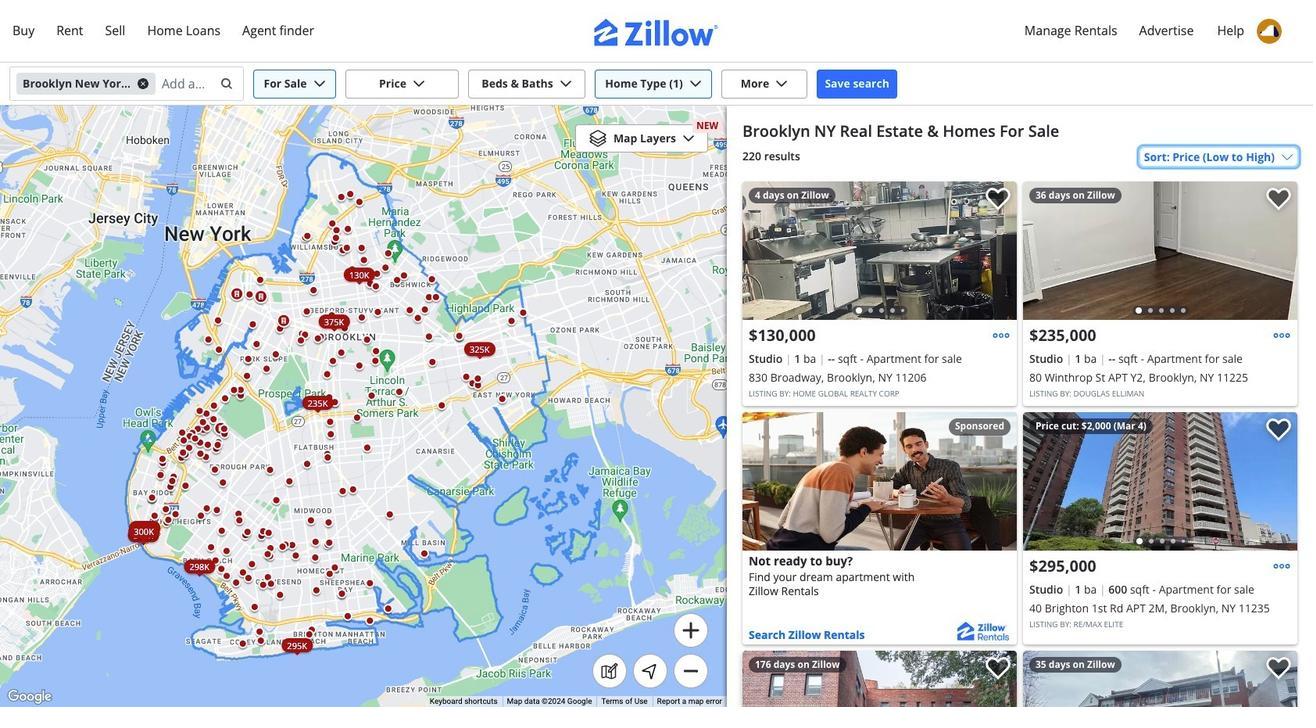 Task type: describe. For each thing, give the bounding box(es) containing it.
main navigation
[[0, 0, 1314, 63]]

property images, use arrow keys to navigate, image 1 of 11 group
[[743, 181, 1018, 324]]

map region
[[0, 29, 813, 707]]

remove tag image
[[137, 77, 149, 90]]

location outline image
[[641, 662, 660, 680]]

filters element
[[0, 63, 1314, 106]]

clear field image
[[218, 77, 231, 90]]

40 brighton 1st rd apt 2m, brooklyn, ny 11235 image
[[1024, 412, 1298, 551]]



Task type: vqa. For each thing, say whether or not it's contained in the screenshot.
map-zoom-control-buttons group
yes



Task type: locate. For each thing, give the bounding box(es) containing it.
main content
[[727, 106, 1314, 707]]

property images, use arrow keys to navigate, image 1 of 5 group
[[1024, 181, 1298, 324]]

830 broadway, brooklyn, ny 11206 image
[[743, 181, 1018, 320]]

80 winthrop st apt y2, brooklyn, ny 11225 image
[[1024, 181, 1298, 320]]

your profile default icon image
[[1258, 19, 1283, 44]]

property images, use arrow keys to navigate, image 1 of 16 group
[[1024, 412, 1298, 555]]

map-zoom-control-buttons group
[[674, 613, 709, 688]]

google image
[[4, 687, 56, 707]]

zillow logo image
[[594, 19, 720, 46]]

advertisement element
[[743, 412, 1018, 644]]

Add another location text field
[[162, 71, 210, 96]]



